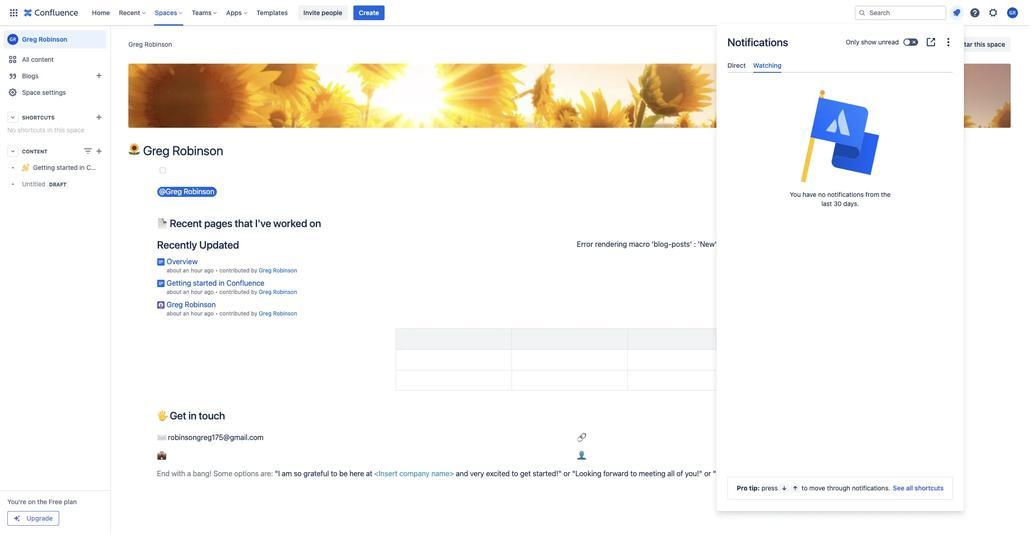 Task type: locate. For each thing, give the bounding box(es) containing it.
notifications dialog
[[716, 24, 964, 512]]

all
[[667, 470, 675, 478], [800, 470, 807, 478], [906, 485, 913, 492]]

tree
[[4, 160, 120, 193]]

greg inside overview about an hour ago • contributed by greg robinson
[[259, 267, 272, 274]]

you!" left "can't at right bottom
[[685, 470, 702, 478]]

of
[[677, 470, 683, 478], [809, 470, 816, 478]]

• inside getting started in confluence about an hour ago • contributed by greg robinson
[[215, 289, 218, 296]]

templates
[[257, 8, 288, 16]]

about
[[167, 267, 182, 274], [167, 289, 182, 296], [167, 310, 182, 317]]

error rendering macro 'blog-posts' : 'new' is not an existing label
[[577, 240, 792, 249]]

overview link
[[167, 258, 198, 266]]

templates link
[[254, 5, 291, 20]]

3 about from the top
[[167, 310, 182, 317]]

0 horizontal spatial get
[[520, 470, 531, 478]]

macro
[[629, 240, 650, 249]]

greg robinson inside "link"
[[22, 35, 67, 43]]

see all shortcuts button
[[893, 484, 944, 493]]

0 horizontal spatial the
[[37, 498, 47, 506]]

global element
[[6, 0, 853, 25]]

greg up getting started in confluence about an hour ago • contributed by greg robinson
[[259, 267, 272, 274]]

spaces
[[155, 8, 177, 16]]

contributed up getting started in confluence about an hour ago • contributed by greg robinson
[[220, 267, 250, 274]]

1 • from the top
[[215, 267, 218, 274]]

this inside space element
[[54, 126, 65, 134]]

banner containing home
[[0, 0, 1029, 26]]

getting inside tree
[[33, 164, 55, 172]]

1 vertical spatial shortcuts
[[915, 485, 944, 492]]

0 horizontal spatial started
[[57, 164, 78, 172]]

see all shortcuts
[[893, 485, 944, 492]]

"i
[[275, 470, 280, 478]]

with
[[172, 470, 185, 478]]

in inside getting started in confluence about an hour ago • contributed by greg robinson
[[219, 279, 225, 287]]

here
[[349, 470, 364, 478]]

ago inside overview about an hour ago • contributed by greg robinson
[[204, 267, 214, 274]]

greg up greg robinson about an hour ago • contributed by greg robinson
[[259, 289, 272, 296]]

Search field
[[855, 5, 947, 20]]

recent inside popup button
[[119, 8, 140, 16]]

all content link
[[4, 51, 106, 68]]

by up greg robinson about an hour ago • contributed by greg robinson
[[251, 289, 257, 296]]

1 horizontal spatial confluence
[[226, 279, 264, 287]]

1 vertical spatial the
[[37, 498, 47, 506]]

0 vertical spatial ago
[[204, 267, 214, 274]]

only
[[846, 38, 859, 46]]

confluence image
[[24, 7, 78, 18], [24, 7, 78, 18]]

ago up greg robinson about an hour ago • contributed by greg robinson
[[204, 289, 214, 296]]

getting up "untitled draft"
[[33, 164, 55, 172]]

• inside overview about an hour ago • contributed by greg robinson
[[215, 267, 218, 274]]

2 vertical spatial contributed
[[220, 310, 250, 317]]

1 horizontal spatial space
[[987, 40, 1005, 48]]

1 vertical spatial confluence
[[226, 279, 264, 287]]

teams
[[192, 8, 212, 16]]

name>
[[431, 470, 454, 478]]

1 vertical spatial on
[[28, 498, 36, 506]]

all
[[22, 55, 29, 63]]

started down overview link
[[193, 279, 217, 287]]

overview about an hour ago • contributed by greg robinson
[[167, 258, 297, 274]]

0 horizontal spatial getting
[[33, 164, 55, 172]]

0 horizontal spatial recent
[[119, 8, 140, 16]]

greg robinson about an hour ago • contributed by greg robinson
[[167, 301, 297, 317]]

confluence down overview about an hour ago • contributed by greg robinson
[[226, 279, 264, 287]]

contributed down getting started in confluence about an hour ago • contributed by greg robinson
[[220, 310, 250, 317]]

👤
[[577, 452, 588, 460]]

@greg robinson button
[[157, 187, 217, 197]]

banner
[[0, 0, 1029, 26]]

greg down overview link
[[167, 301, 183, 309]]

confluence down create a page image
[[86, 164, 120, 172]]

only show unread
[[846, 38, 899, 46]]

0 horizontal spatial or
[[563, 470, 570, 478]]

3 contributed from the top
[[220, 310, 250, 317]]

create link
[[353, 5, 385, 20]]

spaces button
[[152, 5, 186, 20]]

2 or from the left
[[704, 470, 711, 478]]

getting started in confluence link down overview about an hour ago • contributed by greg robinson
[[167, 279, 264, 287]]

hour inside getting started in confluence about an hour ago • contributed by greg robinson
[[191, 289, 203, 296]]

0 vertical spatial getting started in confluence link
[[4, 160, 120, 176]]

home
[[92, 8, 110, 16]]

ago inside getting started in confluence about an hour ago • contributed by greg robinson
[[204, 289, 214, 296]]

this right the unstar
[[974, 40, 985, 48]]

1 horizontal spatial all
[[800, 470, 807, 478]]

plan
[[64, 498, 77, 506]]

0 horizontal spatial getting started in confluence link
[[4, 160, 120, 176]]

you!" up move
[[817, 470, 835, 478]]

0 horizontal spatial on
[[28, 498, 36, 506]]

recent right home
[[119, 8, 140, 16]]

0 vertical spatial the
[[881, 191, 891, 199]]

1 horizontal spatial or
[[704, 470, 711, 478]]

appswitcher icon image
[[8, 7, 19, 18]]

by
[[251, 267, 257, 274], [251, 289, 257, 296], [251, 310, 257, 317]]

on inside space element
[[28, 498, 36, 506]]

know
[[780, 470, 798, 478]]

getting inside getting started in confluence about an hour ago • contributed by greg robinson
[[167, 279, 191, 287]]

getting down overview on the top
[[167, 279, 191, 287]]

open notifications in a new tab image
[[926, 37, 937, 48]]

started
[[57, 164, 78, 172], [193, 279, 217, 287]]

copy image
[[320, 218, 331, 229]]

started up draft at the top left of page
[[57, 164, 78, 172]]

premium image
[[13, 515, 21, 523]]

ago down updated
[[204, 267, 214, 274]]

in for no shortcuts in this space
[[47, 126, 52, 134]]

1 horizontal spatial getting
[[167, 279, 191, 287]]

2 • from the top
[[215, 289, 218, 296]]

in for 🖐 get in touch
[[188, 410, 197, 422]]

tree inside space element
[[4, 160, 120, 193]]

of up move
[[809, 470, 816, 478]]

are:
[[261, 470, 273, 478]]

1 horizontal spatial get
[[759, 470, 770, 478]]

0 horizontal spatial you!"
[[685, 470, 702, 478]]

all inside "button"
[[906, 485, 913, 492]]

notifications
[[727, 36, 788, 49]]

invite people button
[[298, 5, 348, 20]]

2 horizontal spatial all
[[906, 485, 913, 492]]

apps button
[[223, 5, 251, 20]]

1 vertical spatial about
[[167, 289, 182, 296]]

greg robinson down spaces
[[128, 40, 172, 48]]

in down overview about an hour ago • contributed by greg robinson
[[219, 279, 225, 287]]

• down getting started in confluence about an hour ago • contributed by greg robinson
[[215, 310, 218, 317]]

1 you!" from the left
[[685, 470, 702, 478]]

unstar this space button
[[947, 37, 1011, 52]]

ago down getting started in confluence about an hour ago • contributed by greg robinson
[[204, 310, 214, 317]]

1 horizontal spatial shortcuts
[[915, 485, 944, 492]]

0 vertical spatial contributed
[[220, 267, 250, 274]]

add shortcut image
[[94, 112, 105, 123]]

1 ago from the top
[[204, 267, 214, 274]]

get up press
[[759, 470, 770, 478]]

:sunflower: image
[[128, 143, 140, 155], [128, 143, 140, 155]]

this inside button
[[974, 40, 985, 48]]

confluence for getting started in confluence
[[86, 164, 120, 172]]

'blog-
[[652, 240, 672, 249]]

at
[[366, 470, 372, 478]]

1 contributed from the top
[[220, 267, 250, 274]]

to right arrow up "icon"
[[802, 485, 808, 492]]

of right meeting
[[677, 470, 683, 478]]

1 horizontal spatial you!"
[[817, 470, 835, 478]]

label
[[776, 240, 792, 249]]

the
[[881, 191, 891, 199], [37, 498, 47, 506]]

last
[[821, 200, 832, 208]]

1 of from the left
[[677, 470, 683, 478]]

apps
[[226, 8, 242, 16]]

2 vertical spatial •
[[215, 310, 218, 317]]

0 vertical spatial shortcuts
[[17, 126, 46, 134]]

or right "started!"" on the right bottom
[[563, 470, 570, 478]]

0 horizontal spatial of
[[677, 470, 683, 478]]

0 horizontal spatial space
[[67, 126, 84, 134]]

blogs
[[22, 72, 39, 80]]

2 contributed from the top
[[220, 289, 250, 296]]

get left "started!"" on the right bottom
[[520, 470, 531, 478]]

recent up recently
[[170, 217, 202, 230]]

tab list containing direct
[[724, 58, 957, 73]]

started inside getting started in confluence about an hour ago • contributed by greg robinson
[[193, 279, 217, 287]]

1 horizontal spatial the
[[881, 191, 891, 199]]

1 vertical spatial recent
[[170, 217, 202, 230]]

1 about from the top
[[167, 267, 182, 274]]

be
[[339, 470, 348, 478]]

about inside greg robinson about an hour ago • contributed by greg robinson
[[167, 310, 182, 317]]

you!"
[[685, 470, 702, 478], [817, 470, 835, 478]]

📄 recent pages that i've worked on
[[157, 217, 321, 230]]

you
[[790, 191, 801, 199]]

2 by from the top
[[251, 289, 257, 296]]

in down change view icon
[[79, 164, 85, 172]]

unstar
[[952, 40, 973, 48]]

direct
[[727, 61, 746, 69]]

to inside notifications dialog
[[802, 485, 808, 492]]

0 vertical spatial this
[[974, 40, 985, 48]]

1 vertical spatial getting started in confluence link
[[167, 279, 264, 287]]

• inside greg robinson about an hour ago • contributed by greg robinson
[[215, 310, 218, 317]]

excited
[[486, 470, 510, 478]]

getting started in confluence link
[[4, 160, 120, 176], [167, 279, 264, 287]]

1 horizontal spatial this
[[974, 40, 985, 48]]

1 vertical spatial getting
[[167, 279, 191, 287]]

create a blog image
[[94, 70, 105, 81]]

0 vertical spatial getting
[[33, 164, 55, 172]]

started for getting started in confluence
[[57, 164, 78, 172]]

all right see
[[906, 485, 913, 492]]

your profile and preferences image
[[1007, 7, 1018, 18]]

hour inside greg robinson about an hour ago • contributed by greg robinson
[[191, 310, 203, 317]]

robinson
[[39, 35, 67, 43], [145, 40, 172, 48], [172, 143, 223, 158], [184, 188, 214, 196], [273, 267, 297, 274], [273, 289, 297, 296], [185, 301, 216, 309], [273, 310, 297, 317]]

• up greg robinson about an hour ago • contributed by greg robinson
[[215, 289, 218, 296]]

greg robinson up "content"
[[22, 35, 67, 43]]

arrow up image
[[792, 485, 799, 492]]

by inside getting started in confluence about an hour ago • contributed by greg robinson
[[251, 289, 257, 296]]

on right you're
[[28, 498, 36, 506]]

0 vertical spatial recent
[[119, 8, 140, 16]]

settings icon image
[[988, 7, 999, 18]]

invite
[[303, 8, 320, 16]]

hour
[[191, 267, 203, 274], [191, 289, 203, 296], [191, 310, 203, 317]]

0 vertical spatial •
[[215, 267, 218, 274]]

recently updated
[[157, 239, 239, 251]]

greg robinson
[[22, 35, 67, 43], [128, 40, 172, 48], [143, 143, 223, 158]]

meeting
[[639, 470, 666, 478]]

contributed
[[220, 267, 250, 274], [220, 289, 250, 296], [220, 310, 250, 317]]

confluence inside space element
[[86, 164, 120, 172]]

an
[[739, 240, 747, 249], [183, 267, 189, 274], [183, 289, 189, 296], [183, 310, 189, 317]]

recently
[[157, 239, 197, 251]]

on right worked
[[309, 217, 321, 230]]

•
[[215, 267, 218, 274], [215, 289, 218, 296], [215, 310, 218, 317]]

space down shortcuts dropdown button
[[67, 126, 84, 134]]

0 horizontal spatial this
[[54, 126, 65, 134]]

1 vertical spatial by
[[251, 289, 257, 296]]

in down shortcuts dropdown button
[[47, 126, 52, 134]]

notifications.
[[852, 485, 890, 492]]

0 vertical spatial about
[[167, 267, 182, 274]]

1 vertical spatial hour
[[191, 289, 203, 296]]

shortcuts right see
[[915, 485, 944, 492]]

confluence inside getting started in confluence about an hour ago • contributed by greg robinson
[[226, 279, 264, 287]]

30
[[834, 200, 842, 208]]

shortcuts down the shortcuts
[[17, 126, 46, 134]]

shortcuts button
[[4, 109, 106, 126]]

3 ago from the top
[[204, 310, 214, 317]]

getting started in confluence link up draft at the top left of page
[[4, 160, 120, 176]]

1 vertical spatial started
[[193, 279, 217, 287]]

2 get from the left
[[759, 470, 770, 478]]

all right meeting
[[667, 470, 675, 478]]

space
[[987, 40, 1005, 48], [67, 126, 84, 134]]

1 vertical spatial this
[[54, 126, 65, 134]]

2 about from the top
[[167, 289, 182, 296]]

0 horizontal spatial shortcuts
[[17, 126, 46, 134]]

2 vertical spatial ago
[[204, 310, 214, 317]]

started inside space element
[[57, 164, 78, 172]]

1 hour from the top
[[191, 267, 203, 274]]

the inside you have no notifications from the last 30 days.
[[881, 191, 891, 199]]

0 vertical spatial on
[[309, 217, 321, 230]]

1 vertical spatial ago
[[204, 289, 214, 296]]

greg robinson link
[[4, 30, 106, 49], [128, 40, 172, 49], [259, 267, 297, 274], [259, 289, 297, 296], [167, 301, 216, 309], [259, 310, 297, 317]]

shortcuts inside "button"
[[915, 485, 944, 492]]

3 • from the top
[[215, 310, 218, 317]]

0 vertical spatial hour
[[191, 267, 203, 274]]

shortcuts
[[17, 126, 46, 134], [915, 485, 944, 492]]

✉️
[[157, 434, 166, 442]]

1 get from the left
[[520, 470, 531, 478]]

tab list
[[724, 58, 957, 73]]

2 vertical spatial about
[[167, 310, 182, 317]]

in for getting started in confluence about an hour ago • contributed by greg robinson
[[219, 279, 225, 287]]

1 by from the top
[[251, 267, 257, 274]]

getting for getting started in confluence
[[33, 164, 55, 172]]

or left "can't at right bottom
[[704, 470, 711, 478]]

1 horizontal spatial started
[[193, 279, 217, 287]]

tab list inside notifications dialog
[[724, 58, 957, 73]]

tree containing getting started in confluence
[[4, 160, 120, 193]]

free
[[49, 498, 62, 506]]

no
[[818, 191, 826, 199]]

getting started in confluence
[[33, 164, 120, 172]]

1 horizontal spatial of
[[809, 470, 816, 478]]

to left be
[[331, 470, 337, 478]]

2 vertical spatial hour
[[191, 310, 203, 317]]

0 horizontal spatial confluence
[[86, 164, 120, 172]]

1 vertical spatial •
[[215, 289, 218, 296]]

0 vertical spatial by
[[251, 267, 257, 274]]

by up getting started in confluence about an hour ago • contributed by greg robinson
[[251, 267, 257, 274]]

see
[[893, 485, 904, 492]]

greg up all
[[22, 35, 37, 43]]

on
[[309, 217, 321, 230], [28, 498, 36, 506]]

in right get
[[188, 410, 197, 422]]

3 hour from the top
[[191, 310, 203, 317]]

robinson inside getting started in confluence about an hour ago • contributed by greg robinson
[[273, 289, 297, 296]]

0 vertical spatial confluence
[[86, 164, 120, 172]]

0 vertical spatial started
[[57, 164, 78, 172]]

1 horizontal spatial recent
[[170, 217, 202, 230]]

2 ago from the top
[[204, 289, 214, 296]]

change view image
[[83, 146, 94, 157]]

by down getting started in confluence about an hour ago • contributed by greg robinson
[[251, 310, 257, 317]]

this down shortcuts dropdown button
[[54, 126, 65, 134]]

recent
[[119, 8, 140, 16], [170, 217, 202, 230]]

space down settings icon
[[987, 40, 1005, 48]]

the right 'from'
[[881, 191, 891, 199]]

0 vertical spatial space
[[987, 40, 1005, 48]]

🔗
[[577, 434, 588, 442]]

all right know at right bottom
[[800, 470, 807, 478]]

arrow down image
[[781, 485, 788, 492]]

2 vertical spatial by
[[251, 310, 257, 317]]

hour inside overview about an hour ago • contributed by greg robinson
[[191, 267, 203, 274]]

2 hour from the top
[[191, 289, 203, 296]]

the left free
[[37, 498, 47, 506]]

1 vertical spatial contributed
[[220, 289, 250, 296]]

confluence for getting started in confluence about an hour ago • contributed by greg robinson
[[226, 279, 264, 287]]

by inside overview about an hour ago • contributed by greg robinson
[[251, 267, 257, 274]]

contributed up greg robinson about an hour ago • contributed by greg robinson
[[220, 289, 250, 296]]

3 by from the top
[[251, 310, 257, 317]]

and
[[456, 470, 468, 478]]

greg inside space element
[[22, 35, 37, 43]]

• up getting started in confluence about an hour ago • contributed by greg robinson
[[215, 267, 218, 274]]

about inside overview about an hour ago • contributed by greg robinson
[[167, 267, 182, 274]]

show
[[861, 38, 877, 46]]



Task type: describe. For each thing, give the bounding box(es) containing it.
grateful
[[303, 470, 329, 478]]

from
[[866, 191, 879, 199]]

not
[[726, 240, 737, 249]]

end with a bang! some options are: "i am so grateful to be here at <insert company name> and very excited to get started!" or "looking forward to meeting all of you!" or "can't wait to get to know all of you!"
[[157, 470, 835, 478]]

no shortcuts in this space
[[7, 126, 84, 134]]

greg right "collapse sidebar" image
[[128, 40, 143, 48]]

edit this page image
[[845, 39, 856, 50]]

untitled
[[22, 180, 45, 188]]

getting for getting started in confluence about an hour ago • contributed by greg robinson
[[167, 279, 191, 287]]

'new'
[[698, 240, 717, 249]]

✉️ robinsongreg175@gmail.com
[[157, 434, 264, 442]]

posts'
[[672, 240, 692, 249]]

robinsongreg175@gmail.com
[[168, 434, 264, 442]]

1 vertical spatial space
[[67, 126, 84, 134]]

recent button
[[116, 5, 149, 20]]

getting started in confluence about an hour ago • contributed by greg robinson
[[167, 279, 297, 296]]

space
[[22, 88, 40, 96]]

📄
[[157, 217, 167, 230]]

that
[[235, 217, 253, 230]]

notification icon image
[[951, 7, 962, 18]]

greg up @greg
[[143, 143, 170, 158]]

1 or from the left
[[563, 470, 570, 478]]

started!"
[[533, 470, 562, 478]]

create
[[359, 8, 379, 16]]

through
[[827, 485, 850, 492]]

2 of from the left
[[809, 470, 816, 478]]

🖐 get in touch
[[157, 410, 225, 422]]

draft
[[49, 182, 67, 187]]

robinson inside overview about an hour ago • contributed by greg robinson
[[273, 267, 297, 274]]

content button
[[4, 143, 106, 160]]

space element
[[0, 26, 120, 534]]

@greg
[[159, 188, 182, 196]]

more image
[[943, 37, 954, 48]]

get
[[170, 410, 186, 422]]

invite people
[[303, 8, 342, 16]]

content
[[22, 148, 47, 154]]

1 horizontal spatial on
[[309, 217, 321, 230]]

all content
[[22, 55, 54, 63]]

pro
[[737, 485, 748, 492]]

wait
[[736, 470, 749, 478]]

copy image
[[224, 410, 235, 421]]

to right excited
[[512, 470, 518, 478]]

the inside space element
[[37, 498, 47, 506]]

teams button
[[189, 5, 221, 20]]

a
[[187, 470, 191, 478]]

greg inside getting started in confluence about an hour ago • contributed by greg robinson
[[259, 289, 272, 296]]

you're on the free plan
[[7, 498, 77, 506]]

so
[[294, 470, 302, 478]]

search image
[[859, 9, 866, 16]]

have
[[803, 191, 817, 199]]

press
[[762, 485, 778, 492]]

0 horizontal spatial all
[[667, 470, 675, 478]]

robinson inside "popup button"
[[184, 188, 214, 196]]

contributed inside overview about an hour ago • contributed by greg robinson
[[220, 267, 250, 274]]

💼
[[157, 452, 168, 460]]

very
[[470, 470, 484, 478]]

tip:
[[749, 485, 760, 492]]

content
[[31, 55, 54, 63]]

rendering
[[595, 240, 627, 249]]

space inside button
[[987, 40, 1005, 48]]

i've
[[255, 217, 271, 230]]

space settings
[[22, 88, 66, 96]]

unstar this space
[[952, 40, 1005, 48]]

settings
[[42, 88, 66, 96]]

untitled draft
[[22, 180, 67, 188]]

some
[[213, 470, 232, 478]]

"can't
[[713, 470, 734, 478]]

greg robinson link inside space element
[[4, 30, 106, 49]]

touch
[[199, 410, 225, 422]]

by inside greg robinson about an hour ago • contributed by greg robinson
[[251, 310, 257, 317]]

company
[[399, 470, 430, 478]]

end
[[157, 470, 170, 478]]

no
[[7, 126, 16, 134]]

in for getting started in confluence
[[79, 164, 85, 172]]

greg robinson up the '@greg robinson'
[[143, 143, 223, 158]]

upgrade
[[27, 515, 53, 523]]

forward
[[603, 470, 628, 478]]

an inside getting started in confluence about an hour ago • contributed by greg robinson
[[183, 289, 189, 296]]

1 horizontal spatial getting started in confluence link
[[167, 279, 264, 287]]

started for getting started in confluence about an hour ago • contributed by greg robinson
[[193, 279, 217, 287]]

pro tip: press
[[737, 485, 778, 492]]

pages
[[204, 217, 232, 230]]

about inside getting started in confluence about an hour ago • contributed by greg robinson
[[167, 289, 182, 296]]

to left know at right bottom
[[772, 470, 779, 478]]

watching
[[753, 61, 782, 69]]

home link
[[89, 5, 113, 20]]

am
[[282, 470, 292, 478]]

2 you!" from the left
[[817, 470, 835, 478]]

@greg robinson
[[159, 188, 214, 196]]

create a page image
[[94, 146, 105, 157]]

you have no notifications from the last 30 days.
[[790, 191, 891, 208]]

watching tab panel
[[724, 73, 957, 81]]

is
[[719, 240, 724, 249]]

an inside greg robinson about an hour ago • contributed by greg robinson
[[183, 310, 189, 317]]

help icon image
[[970, 7, 981, 18]]

notifications
[[827, 191, 864, 199]]

days.
[[843, 200, 859, 208]]

overview
[[167, 258, 198, 266]]

ago inside greg robinson about an hour ago • contributed by greg robinson
[[204, 310, 214, 317]]

greg down getting started in confluence about an hour ago • contributed by greg robinson
[[259, 310, 272, 317]]

shortcuts
[[22, 114, 55, 120]]

space settings link
[[4, 84, 106, 101]]

an inside overview about an hour ago • contributed by greg robinson
[[183, 267, 189, 274]]

shortcuts inside space element
[[17, 126, 46, 134]]

contributed inside getting started in confluence about an hour ago • contributed by greg robinson
[[220, 289, 250, 296]]

bang!
[[193, 470, 212, 478]]

to right forward
[[630, 470, 637, 478]]

robinson inside "link"
[[39, 35, 67, 43]]

to move through notifications.
[[802, 485, 890, 492]]

updated
[[199, 239, 239, 251]]

contributed inside greg robinson about an hour ago • contributed by greg robinson
[[220, 310, 250, 317]]

collapse sidebar image
[[100, 30, 120, 49]]

<insert
[[374, 470, 397, 478]]

you're
[[7, 498, 26, 506]]

existing
[[749, 240, 774, 249]]

:
[[694, 240, 696, 249]]

to right wait
[[751, 470, 757, 478]]



Task type: vqa. For each thing, say whether or not it's contained in the screenshot.
notifications
yes



